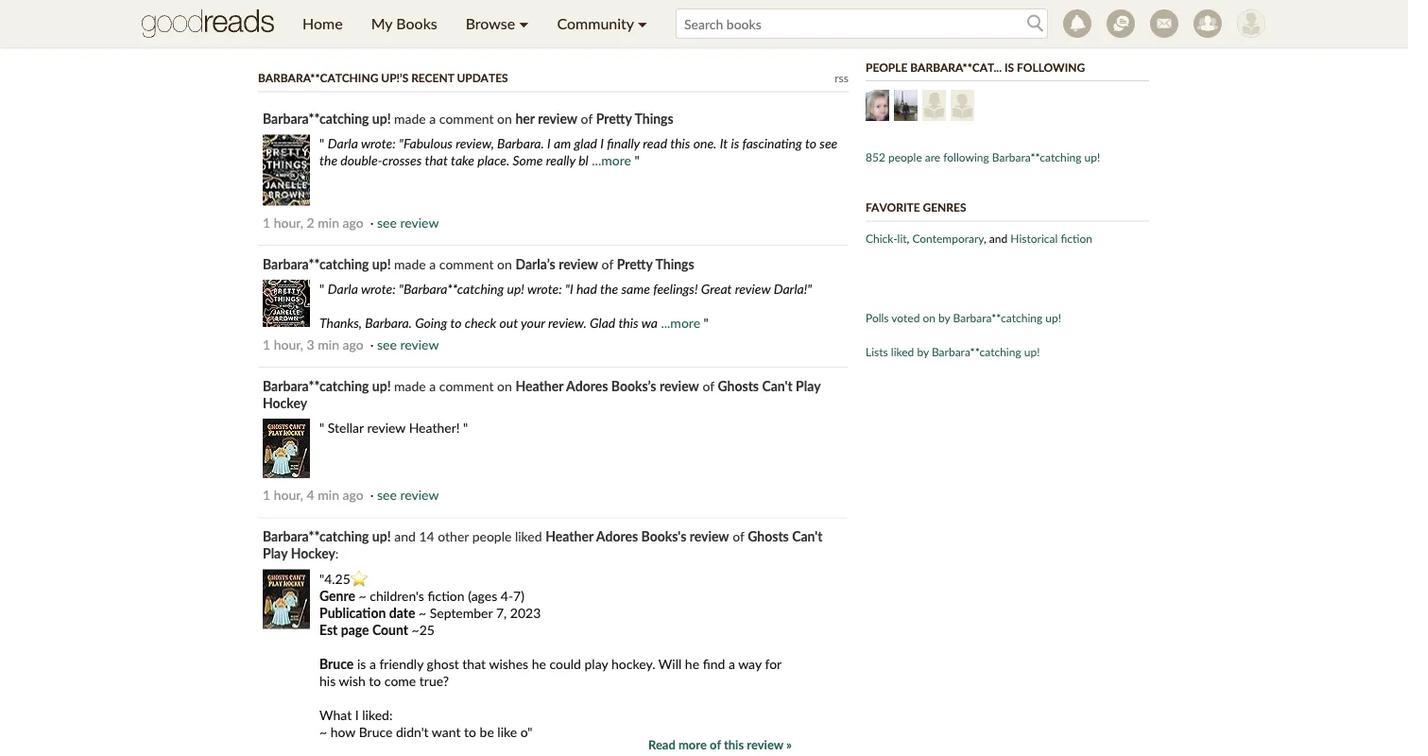 Task type: locate. For each thing, give the bounding box(es) containing it.
people right other at left bottom
[[472, 528, 512, 545]]

are
[[925, 150, 941, 164]]

a up "fabulous
[[429, 111, 436, 127]]

review up had
[[559, 256, 598, 272]]

fascinating
[[743, 135, 802, 151]]

4
[[307, 487, 314, 503]]

polls voted on by barbara**catching up! link
[[866, 311, 1062, 325]]

my group discussions image
[[1107, 9, 1135, 38]]

3 barbara**catching up! link from the top
[[263, 378, 391, 394]]

feelings!
[[653, 280, 698, 296]]

literary-
[[542, 11, 588, 27]]

Search for books to add to your shelves search field
[[676, 9, 1048, 39]]

liked up the '7)'
[[515, 528, 542, 545]]

see right 1 hour, 3 min ago link
[[377, 336, 397, 352]]

4 barbara**catching up! link from the top
[[263, 528, 391, 545]]

this left wa
[[619, 314, 639, 330]]

0 vertical spatial comment
[[439, 111, 494, 127]]

1 vertical spatial pretty
[[617, 256, 653, 272]]

0 vertical spatial people
[[889, 150, 922, 164]]

lists
[[866, 345, 888, 359]]

his
[[320, 673, 336, 689]]

ghosts can't play hockey by ben   jackson image up 4
[[263, 419, 310, 478]]

0 vertical spatial bruce
[[320, 656, 354, 672]]

(2)
[[724, 11, 739, 27]]

0 vertical spatial things
[[635, 111, 674, 127]]

0 vertical spatial barbara.
[[497, 135, 544, 151]]

barbara**catching up! link down 1 hour, 2 min ago link
[[263, 256, 391, 272]]

a up heather!
[[429, 378, 436, 394]]

a left friendly
[[370, 656, 376, 672]]

14
[[419, 528, 435, 545]]

2 comment from the top
[[439, 256, 494, 272]]

...more link right wa
[[661, 314, 701, 330]]

2 vertical spatial ·
[[370, 487, 374, 503]]

hockey up "4.25⭐
[[291, 545, 335, 562]]

0 vertical spatial pretty things link
[[596, 111, 674, 127]]

review up am
[[538, 111, 578, 127]]

· right 1 hour, 3 min ago link
[[370, 336, 374, 352]]

~ inside what i liked: ~ how bruce didn't want to be like o" read more of this review »
[[320, 724, 327, 740]]

of right books's
[[703, 378, 715, 394]]

see
[[820, 135, 838, 151], [377, 214, 397, 230], [377, 336, 397, 352], [377, 487, 397, 503]]

3 min from the top
[[318, 487, 339, 503]]

pretty up the "same"
[[617, 256, 653, 272]]

1 vertical spatial can't
[[792, 528, 823, 545]]

sujoya(... image
[[866, 0, 913, 11]]

0 vertical spatial ...more link
[[592, 152, 631, 168]]

that inside " darla wrote: "fabulous review, barbara. i am glad i finally read this one. it is fascinating to see the double-crosses that take place. some really bl
[[425, 152, 448, 168]]

1 darla from the top
[[328, 135, 358, 151]]

review left »
[[747, 737, 784, 752]]

1 horizontal spatial is
[[731, 135, 740, 151]]

chic-
[[258, 11, 286, 27], [400, 11, 428, 27]]

leslie ... image
[[951, 90, 975, 121]]

that
[[425, 152, 448, 168], [463, 656, 486, 672]]

1 1 from the top
[[263, 214, 270, 230]]

bruce down the liked:
[[359, 724, 393, 740]]

fiction right historical
[[1061, 232, 1093, 245]]

pretty things by janelle brown image up 3
[[263, 280, 310, 327]]

is left following
[[1005, 60, 1014, 74]]

liked
[[891, 345, 914, 359], [515, 528, 542, 545]]

1 vertical spatial by
[[917, 345, 929, 359]]

people
[[889, 150, 922, 164], [472, 528, 512, 545]]

see review link for 1 hour, 3 min ago · see review
[[377, 336, 439, 352]]

this left one.
[[670, 135, 691, 151]]

paul ataua image
[[894, 90, 918, 121]]

2 vertical spatial this
[[724, 737, 744, 752]]

1 barbara**catching up! link from the top
[[263, 111, 391, 127]]

2 vertical spatial ago
[[343, 487, 364, 503]]

4-
[[501, 588, 513, 604]]

polls voted on by barbara**catching up!
[[866, 311, 1062, 325]]

0 horizontal spatial he
[[532, 656, 546, 672]]

comment
[[439, 111, 494, 127], [439, 256, 494, 272], [439, 378, 494, 394]]

0 vertical spatial and
[[990, 232, 1008, 245]]

1 horizontal spatial ▾
[[638, 14, 648, 33]]

Search books text field
[[676, 9, 1048, 39]]

2 horizontal spatial ~
[[419, 605, 426, 621]]

1 pretty things by janelle brown image from the top
[[263, 135, 310, 206]]

1 left 2
[[263, 214, 270, 230]]

barbara**catching up! link for genre
[[263, 528, 391, 545]]

ghosts can't play hockey link down your
[[263, 378, 821, 411]]

2 vertical spatial comment
[[439, 378, 494, 394]]

0 horizontal spatial i
[[355, 707, 359, 723]]

barbara**catching up :
[[263, 528, 369, 545]]

" down great
[[704, 314, 709, 330]]

see down " stellar review heather! "
[[377, 487, 397, 503]]

0 vertical spatial that
[[425, 152, 448, 168]]

hour, left 2
[[274, 214, 303, 230]]

of up glad
[[581, 111, 593, 127]]

3 see review link from the top
[[377, 487, 439, 503]]

i left the liked:
[[355, 707, 359, 723]]

this inside " darla wrote: "fabulous review, barbara. i am glad i finally read this one. it is fascinating to see the double-crosses that take place. some really bl
[[670, 135, 691, 151]]

things up feelings!
[[656, 256, 694, 272]]

barbara**catching up double- at the top left
[[263, 111, 369, 127]]

2 vertical spatial ~
[[320, 724, 327, 740]]

...more " down finally
[[592, 152, 640, 168]]

review right books's
[[660, 378, 699, 394]]

...more " down feelings!
[[661, 314, 709, 330]]

2 ago from the top
[[343, 336, 364, 352]]

0 vertical spatial play
[[796, 378, 821, 394]]

1 vertical spatial the
[[600, 280, 618, 296]]

the right had
[[600, 280, 618, 296]]

menu
[[288, 0, 662, 47]]

2 vertical spatial 1
[[263, 487, 270, 503]]

polls
[[866, 311, 889, 325]]

1
[[263, 214, 270, 230], [263, 336, 270, 352], [263, 487, 270, 503]]

1 horizontal spatial this
[[670, 135, 691, 151]]

made for darla wrote: "fabulous review, barbara. i am glad i finally read this one. it is fascinating to see the double-crosses that take place. some really bl
[[394, 111, 426, 127]]

of
[[581, 111, 593, 127], [602, 256, 614, 272], [703, 378, 715, 394], [733, 528, 745, 545], [710, 737, 721, 752]]

0 horizontal spatial play
[[263, 545, 288, 562]]

1 vertical spatial play
[[263, 545, 288, 562]]

1 he from the left
[[532, 656, 546, 672]]

see for 1 hour, 4 min ago · see review
[[377, 487, 397, 503]]

on
[[497, 111, 512, 127], [497, 256, 512, 272], [923, 311, 936, 325], [497, 378, 512, 394]]

see left 852
[[820, 135, 838, 151]]

wa
[[642, 314, 658, 330]]

1 horizontal spatial ...more link
[[661, 314, 701, 330]]

1 horizontal spatial people
[[889, 150, 922, 164]]

had
[[577, 280, 597, 296]]

▾ for community ▾
[[638, 14, 648, 33]]

1 ago from the top
[[343, 214, 364, 230]]

0 vertical spatial darla
[[328, 135, 358, 151]]

852 people are following barbara**catching up! link
[[866, 150, 1101, 164]]

darla
[[328, 135, 358, 151], [328, 280, 358, 296]]

0 horizontal spatial ▾
[[519, 14, 529, 33]]

0 vertical spatial ghosts can't play hockey by ben   jackson image
[[263, 419, 310, 478]]

heather
[[516, 378, 564, 394], [546, 528, 594, 545]]

0 vertical spatial ·
[[370, 214, 374, 230]]

3 ago from the top
[[343, 487, 364, 503]]

count
[[372, 622, 408, 638]]

hockey
[[263, 395, 307, 411], [291, 545, 335, 562]]

~ left how on the bottom left
[[320, 724, 327, 740]]

pretty things link for barbara**catching up! made a comment on darla's review of pretty things
[[617, 256, 694, 272]]

0 horizontal spatial fiction
[[428, 588, 465, 604]]

1 vertical spatial adores
[[596, 528, 638, 545]]

can't
[[762, 378, 793, 394], [792, 528, 823, 545]]

0 vertical spatial hour,
[[274, 214, 303, 230]]

3 comment from the top
[[439, 378, 494, 394]]

barbara. inside " darla wrote: "fabulous review, barbara. i am glad i finally read this one. it is fascinating to see the double-crosses that take place. some really bl
[[497, 135, 544, 151]]

1 vertical spatial comment
[[439, 256, 494, 272]]

1 for 1 hour, 2 min ago
[[263, 214, 270, 230]]

" inside " darla wrote: "fabulous review, barbara. i am glad i finally read this one. it is fascinating to see the double-crosses that take place. some really bl
[[320, 135, 324, 151]]

" right heather!
[[463, 419, 468, 435]]

1 ▾ from the left
[[519, 14, 529, 33]]

what i liked: ~ how bruce didn't want to be like o" read more of this review »
[[320, 707, 792, 752]]

comment up heather!
[[439, 378, 494, 394]]

0 vertical spatial can't
[[762, 378, 793, 394]]

ago right 4
[[343, 487, 364, 503]]

play for first ghosts can't play hockey link from the bottom
[[263, 545, 288, 562]]

2 ghosts can't play hockey from the top
[[263, 528, 823, 562]]

up! down historical fiction link
[[1046, 311, 1062, 325]]

1 vertical spatial pretty things by janelle brown image
[[263, 280, 310, 327]]

...more link for barbara**catching up! made a comment on darla's review of pretty things
[[661, 314, 701, 330]]

her
[[516, 111, 535, 127]]

hour, left 4
[[274, 487, 303, 503]]

1 horizontal spatial chic-
[[400, 11, 428, 27]]

up! down darla's
[[507, 280, 525, 296]]

1 see review link from the top
[[377, 214, 439, 230]]

fiction up september
[[428, 588, 465, 604]]

0 vertical spatial pretty things by janelle brown image
[[263, 135, 310, 206]]

1 vertical spatial hockey
[[291, 545, 335, 562]]

min right 2
[[318, 214, 339, 230]]

2 vertical spatial hour,
[[274, 487, 303, 503]]

notifications image
[[1064, 9, 1092, 38]]

1 vertical spatial liked
[[515, 528, 542, 545]]

ago down thanks,
[[343, 336, 364, 352]]

0 vertical spatial heather
[[516, 378, 564, 394]]

2 1 from the top
[[263, 336, 270, 352]]

1 vertical spatial hour,
[[274, 336, 303, 352]]

3 made from the top
[[394, 378, 426, 394]]

see inside " darla wrote: "fabulous review, barbara. i am glad i finally read this one. it is fascinating to see the double-crosses that take place. some really bl
[[820, 135, 838, 151]]

favorite
[[866, 200, 920, 214]]

review,
[[456, 135, 494, 151]]

2 ▾ from the left
[[638, 14, 648, 33]]

0 vertical spatial liked
[[891, 345, 914, 359]]

pretty things by janelle brown image up 2
[[263, 135, 310, 206]]

1 vertical spatial ghosts
[[748, 528, 789, 545]]

1 vertical spatial fiction
[[428, 588, 465, 604]]

1 vertical spatial ghosts can't play hockey
[[263, 528, 823, 562]]

2 barbara**catching up! link from the top
[[263, 256, 391, 272]]

really
[[546, 152, 576, 168]]

2 ghosts can't play hockey by ben   jackson image from the top
[[263, 570, 310, 629]]

more
[[1070, 19, 1099, 34]]

1 horizontal spatial liked
[[891, 345, 914, 359]]

wrote: left "i
[[527, 280, 562, 296]]

community ▾ button
[[543, 0, 662, 47]]

0 vertical spatial ~
[[359, 588, 366, 604]]

barbara.
[[497, 135, 544, 151], [365, 314, 412, 330]]

by up the lists liked by barbara**catching up!
[[939, 311, 951, 325]]

2 vertical spatial min
[[318, 487, 339, 503]]

people
[[866, 60, 908, 74]]

a up "barbara**catching
[[429, 256, 436, 272]]

...more link for barbara**catching up! made a comment on her review of pretty things
[[592, 152, 631, 168]]

books
[[396, 14, 437, 33]]

barbara**catching up! link
[[263, 111, 391, 127], [263, 256, 391, 272], [263, 378, 391, 394], [263, 528, 391, 545]]

0 vertical spatial ghosts can't play hockey
[[263, 378, 821, 411]]

ghosts for first ghosts can't play hockey link from the bottom
[[748, 528, 789, 545]]

chic- right my
[[400, 11, 428, 27]]

wrote: up double- at the top left
[[361, 135, 396, 151]]

0 vertical spatial is
[[1005, 60, 1014, 74]]

adores left books's
[[566, 378, 608, 394]]

wrote: inside " darla wrote: "fabulous review, barbara. i am glad i finally read this one. it is fascinating to see the double-crosses that take place. some really bl
[[361, 135, 396, 151]]

1 vertical spatial people
[[472, 528, 512, 545]]

a right find
[[729, 656, 735, 672]]

find
[[703, 656, 725, 672]]

o"
[[521, 724, 533, 740]]

· for 1 hour, 3 min ago
[[370, 336, 374, 352]]

1 horizontal spatial i
[[547, 135, 551, 151]]

he left could
[[532, 656, 546, 672]]

1 vertical spatial made
[[394, 256, 426, 272]]

min right 4
[[318, 487, 339, 503]]

1 vertical spatial ·
[[370, 336, 374, 352]]

1 chic- from the left
[[258, 11, 286, 27]]

pretty up finally
[[596, 111, 632, 127]]

...more link
[[592, 152, 631, 168], [661, 314, 701, 330]]

to right fascinating
[[805, 135, 817, 151]]

see review link for 1 hour, 2 min ago · see review
[[377, 214, 439, 230]]

made up "fabulous
[[394, 111, 426, 127]]

ago for 1 hour, 2 min ago
[[343, 214, 364, 230]]

review down crosses
[[400, 214, 439, 230]]

2 pretty things by janelle brown image from the top
[[263, 280, 310, 327]]

hockey for first ghosts can't play hockey link from the bottom
[[291, 545, 335, 562]]

2 min from the top
[[318, 336, 339, 352]]

see review link down crosses
[[377, 214, 439, 230]]

1 vertical spatial this
[[619, 314, 639, 330]]

this right more
[[724, 737, 744, 752]]

2 made from the top
[[394, 256, 426, 272]]

1 vertical spatial ...more link
[[661, 314, 701, 330]]

~ up publication
[[359, 588, 366, 604]]

on down out
[[497, 378, 512, 394]]

see review link up 14
[[377, 487, 439, 503]]

~ up ~25
[[419, 605, 426, 621]]

up! down polls voted on by barbara**catching up!
[[1025, 345, 1040, 359]]

0 vertical spatial adores
[[566, 378, 608, 394]]

0 vertical spatial 1
[[263, 214, 270, 230]]

darla up thanks,
[[328, 280, 358, 296]]

some
[[513, 152, 543, 168]]

barbara**catching up! made a comment on her review of pretty things
[[263, 111, 674, 127]]

genre
[[320, 588, 355, 604]]

see for 1 hour, 3 min ago · see review
[[377, 336, 397, 352]]

this inside what i liked: ~ how bruce didn't want to be like o" read more of this review »
[[724, 737, 744, 752]]

1 vertical spatial barbara.
[[365, 314, 412, 330]]

▾ inside 'popup button'
[[638, 14, 648, 33]]

1 hour, from the top
[[274, 214, 303, 230]]

3 hour, from the top
[[274, 487, 303, 503]]

0 vertical spatial ghosts can't play hockey link
[[263, 378, 821, 411]]

ghosts can't play hockey up the '7)'
[[263, 528, 823, 562]]

0 vertical spatial the
[[320, 152, 338, 168]]

0 horizontal spatial is
[[357, 656, 366, 672]]

2 chic- from the left
[[400, 11, 428, 27]]

come
[[385, 673, 416, 689]]

1 vertical spatial is
[[731, 135, 740, 151]]

barbara**catching up! link up double- at the top left
[[263, 111, 391, 127]]

inbox image
[[1151, 9, 1179, 38]]

darla inside " darla wrote: "fabulous review, barbara. i am glad i finally read this one. it is fascinating to see the double-crosses that take place. some really bl
[[328, 135, 358, 151]]

people barbara**cat... is following link
[[866, 60, 1085, 74]]

1 · from the top
[[370, 214, 374, 230]]

▾ inside dropdown button
[[519, 14, 529, 33]]

of right more
[[710, 737, 721, 752]]

1 horizontal spatial fiction
[[1061, 232, 1093, 245]]

books's
[[641, 528, 687, 545]]

1 vertical spatial pretty things link
[[617, 256, 694, 272]]

comment for darla's review
[[439, 256, 494, 272]]

1 min from the top
[[318, 214, 339, 230]]

1 vertical spatial ago
[[343, 336, 364, 352]]

1 vertical spatial ...more
[[661, 314, 701, 330]]

7)
[[513, 588, 525, 604]]

of inside what i liked: ~ how bruce didn't want to be like o" read more of this review »
[[710, 737, 721, 752]]

min right 3
[[318, 336, 339, 352]]

1 vertical spatial min
[[318, 336, 339, 352]]

852
[[866, 150, 886, 164]]

2 vertical spatial made
[[394, 378, 426, 394]]

essays‎
[[684, 11, 721, 27]]

1 left 3
[[263, 336, 270, 352]]

barbara**catching up!'s recent updates
[[258, 71, 508, 85]]

2 · from the top
[[370, 336, 374, 352]]

by down voted
[[917, 345, 929, 359]]

0 horizontal spatial ,
[[907, 232, 910, 245]]

" up 1 hour, 2 min ago link
[[320, 135, 324, 151]]

barbara**catching up the lists liked by barbara**catching up!
[[953, 311, 1043, 325]]

1 comment from the top
[[439, 111, 494, 127]]

pretty things by janelle brown image for darla wrote: "fabulous review, barbara. i am glad i finally read this one. it is fascinating to see the double-crosses that take place. some really bl
[[263, 135, 310, 206]]

»
[[787, 737, 792, 752]]

1 vertical spatial bruce
[[359, 724, 393, 740]]

3 · from the top
[[370, 487, 374, 503]]

1 ghosts can't play hockey by ben   jackson image from the top
[[263, 419, 310, 478]]

made
[[394, 111, 426, 127], [394, 256, 426, 272], [394, 378, 426, 394]]

pretty things link
[[596, 111, 674, 127], [617, 256, 694, 272]]

est
[[320, 622, 338, 638]]

can't for second ghosts can't play hockey link from the bottom
[[762, 378, 793, 394]]

see down crosses
[[377, 214, 397, 230]]

barbara**catching up! link for stellar review heather!
[[263, 378, 391, 394]]

min
[[318, 214, 339, 230], [318, 336, 339, 352], [318, 487, 339, 503]]

min for 3
[[318, 336, 339, 352]]

fiction inside the "4.25⭐ genre ~ children's fiction (ages 4-7) publication date ~ september 7, 2023 est page count ~25
[[428, 588, 465, 604]]

1 vertical spatial ...more "
[[661, 314, 709, 330]]

2 hour, from the top
[[274, 336, 303, 352]]

see review link
[[377, 214, 439, 230], [377, 336, 439, 352], [377, 487, 439, 503]]

, left historical
[[984, 232, 987, 245]]

pretty things link up the "same"
[[617, 256, 694, 272]]

barbara**catching up! made a comment on heather adores books's review of
[[263, 378, 718, 394]]

· for 1 hour, 4 min ago
[[370, 487, 374, 503]]

"fabulous
[[399, 135, 453, 151]]

i
[[547, 135, 551, 151], [601, 135, 604, 151], [355, 707, 359, 723]]

1 horizontal spatial ...more "
[[661, 314, 709, 330]]

going
[[415, 314, 447, 330]]

·
[[370, 214, 374, 230], [370, 336, 374, 352], [370, 487, 374, 503]]

read
[[648, 737, 676, 752]]

that inside is a friendly ghost that wishes he could play hockey. will he find a way for his wish to come true?
[[463, 656, 486, 672]]

lit-
[[428, 11, 444, 27]]

3 1 from the top
[[263, 487, 270, 503]]

on left her
[[497, 111, 512, 127]]

1 for 1 hour, 3 min ago
[[263, 336, 270, 352]]

hour, left 3
[[274, 336, 303, 352]]

2 vertical spatial see review link
[[377, 487, 439, 503]]

0 vertical spatial min
[[318, 214, 339, 230]]

1 horizontal spatial ~
[[359, 588, 366, 604]]

adores left books's
[[596, 528, 638, 545]]

0 vertical spatial ago
[[343, 214, 364, 230]]

1 ghosts can't play hockey from the top
[[263, 378, 821, 411]]

menu containing home
[[288, 0, 662, 47]]

0 vertical spatial this
[[670, 135, 691, 151]]

0 vertical spatial ghosts
[[718, 378, 759, 394]]

pretty things link up finally
[[596, 111, 674, 127]]

to right wish
[[369, 673, 381, 689]]

" down finally
[[635, 152, 640, 168]]

· for 1 hour, 2 min ago
[[370, 214, 374, 230]]

ghosts can't play hockey by ben   jackson image
[[263, 419, 310, 478], [263, 570, 310, 629]]

pretty things by janelle brown image
[[263, 135, 310, 206], [263, 280, 310, 327]]

0 horizontal spatial ...more "
[[592, 152, 640, 168]]

your
[[521, 314, 545, 330]]

ago right 2
[[343, 214, 364, 230]]

i right glad
[[601, 135, 604, 151]]

barbara**catching up! link down 1 hour, 3 min ago link
[[263, 378, 391, 394]]

...more down finally
[[592, 152, 631, 168]]

2 see review link from the top
[[377, 336, 439, 352]]

that right ghost
[[463, 656, 486, 672]]

0 vertical spatial made
[[394, 111, 426, 127]]

1 horizontal spatial barbara.
[[497, 135, 544, 151]]

0 horizontal spatial chic-
[[258, 11, 286, 27]]

hockey for second ghosts can't play hockey link from the bottom
[[263, 395, 307, 411]]

to left the check
[[450, 314, 462, 330]]

1 made from the top
[[394, 111, 426, 127]]

friends…
[[1102, 19, 1150, 34]]

ago
[[343, 214, 364, 230], [343, 336, 364, 352], [343, 487, 364, 503]]

1 vertical spatial and
[[394, 528, 416, 545]]

0 vertical spatial see review link
[[377, 214, 439, 230]]

stellar
[[328, 419, 364, 435]]

made for darla wrote: "barbara**catching up! wrote: "i had the same feelings! great review darla!"
[[394, 256, 426, 272]]

...more link down finally
[[592, 152, 631, 168]]

review up 14
[[400, 487, 439, 503]]

1 vertical spatial darla
[[328, 280, 358, 296]]

3
[[307, 336, 314, 352]]

2
[[307, 214, 314, 230]]

" up thanks,
[[320, 280, 328, 296]]

...more right wa
[[661, 314, 701, 330]]

1 vertical spatial 1
[[263, 336, 270, 352]]



Task type: describe. For each thing, give the bounding box(es) containing it.
how
[[331, 724, 356, 740]]

bl
[[579, 152, 589, 168]]

stats link
[[774, 29, 801, 44]]

1 hour, 3 min ago link
[[263, 336, 364, 352]]

date
[[389, 605, 415, 621]]

chick-
[[866, 232, 898, 245]]

barbara**catching up! made a comment on darla's review of pretty things
[[263, 256, 694, 272]]

ghosts can't play hockey for first ghosts can't play hockey link from the bottom
[[263, 528, 823, 562]]

ghosts can't play hockey for second ghosts can't play hockey link from the bottom
[[263, 378, 821, 411]]

1 , from the left
[[907, 232, 910, 245]]

more friends… link
[[1070, 18, 1150, 35]]

great
[[701, 280, 732, 296]]

my books
[[371, 14, 437, 33]]

review right books's
[[690, 528, 729, 545]]

1 hour, 3 min ago · see review
[[263, 336, 439, 352]]

barbara**catching right following
[[992, 150, 1082, 164]]

voted
[[892, 311, 920, 325]]

0 horizontal spatial bruce
[[320, 656, 354, 672]]

barbara**catching down polls voted on by barbara**catching up!
[[932, 345, 1022, 359]]

a for heather
[[429, 378, 436, 394]]

stats
[[774, 29, 801, 44]]

of up darla wrote: "barbara**catching up! wrote: "i had the same feelings! great review darla!"
[[602, 256, 614, 272]]

liked:
[[362, 707, 393, 723]]

2 horizontal spatial i
[[601, 135, 604, 151]]

will
[[659, 656, 682, 672]]

is inside " darla wrote: "fabulous review, barbara. i am glad i finally read this one. it is fascinating to see the double-crosses that take place. some really bl
[[731, 135, 740, 151]]

1 hour, 2 min ago link
[[263, 214, 364, 230]]

1 ghosts can't play hockey link from the top
[[263, 378, 821, 411]]

rss
[[835, 71, 849, 85]]

can't for first ghosts can't play hockey link from the bottom
[[792, 528, 823, 545]]

up! left 14
[[372, 528, 391, 545]]

up! down 1 hour, 2 min ago · see review
[[372, 256, 391, 272]]

0 vertical spatial fiction
[[1061, 232, 1093, 245]]

is a friendly ghost that wishes he could play hockey. will he find a way for his wish to come true?
[[320, 656, 782, 689]]

wrote: up thanks,
[[361, 280, 396, 296]]

for
[[765, 656, 782, 672]]

home link
[[288, 0, 357, 47]]

0 horizontal spatial people
[[472, 528, 512, 545]]

review right great
[[735, 280, 771, 296]]

is inside is a friendly ghost that wishes he could play hockey. will he find a way for his wish to come true?
[[357, 656, 366, 672]]

on for her review
[[497, 111, 512, 127]]

barbara**catching down 1 hour, 2 min ago link
[[263, 256, 369, 272]]

things for barbara**catching up! made a comment on her review of pretty things
[[635, 111, 674, 127]]

place.
[[478, 152, 510, 168]]

ghosts can't play hockey by ben   jackson image for "
[[263, 419, 310, 478]]

double-
[[341, 152, 382, 168]]

play for second ghosts can't play hockey link from the bottom
[[796, 378, 821, 394]]

thanks, barbara. going to check out your review. glad this wa
[[320, 314, 658, 330]]

0 vertical spatial ...more "
[[592, 152, 640, 168]]

0 horizontal spatial liked
[[515, 528, 542, 545]]

pretty things by janelle brown image for darla wrote: "barbara**catching up! wrote: "i had the same feelings! great review darla!"
[[263, 280, 310, 327]]

genres
[[923, 200, 967, 214]]

take
[[451, 152, 475, 168]]

to inside what i liked: ~ how bruce didn't want to be like o" read more of this review »
[[464, 724, 476, 740]]

on for heather adores books's review
[[497, 378, 512, 394]]

a for darla's
[[429, 256, 436, 272]]

be
[[480, 724, 494, 740]]

her review link
[[516, 111, 578, 127]]

thanks,
[[320, 314, 362, 330]]

browse
[[466, 14, 515, 33]]

lists liked by barbara**catching up! link
[[866, 345, 1040, 359]]

2 darla from the top
[[328, 280, 358, 296]]

it
[[720, 135, 728, 151]]

rss link
[[835, 71, 849, 85]]

the inside " darla wrote: "fabulous review, barbara. i am glad i finally read this one. it is fascinating to see the double-crosses that take place. some really bl
[[320, 152, 338, 168]]

up!'s
[[381, 71, 409, 85]]

1 vertical spatial ~
[[419, 605, 426, 621]]

true?
[[420, 673, 449, 689]]

bruce inside what i liked: ~ how bruce didn't want to be like o" read more of this review »
[[359, 724, 393, 740]]

see for 1 hour, 2 min ago · see review
[[377, 214, 397, 230]]

chick-lit , contemporary , and historical fiction
[[866, 232, 1093, 245]]

852 people are following barbara**catching up!
[[866, 150, 1101, 164]]

barbara**catching down 1 hour, 3 min ago link
[[263, 378, 369, 394]]

0 vertical spatial by
[[939, 311, 951, 325]]

barbara**catching down the home link
[[258, 71, 379, 85]]

0 horizontal spatial by
[[917, 345, 929, 359]]

hockey.
[[612, 656, 656, 672]]

▾ for browse ▾
[[519, 14, 529, 33]]

on right voted
[[923, 311, 936, 325]]

books's
[[611, 378, 657, 394]]

pretty for her review
[[596, 111, 632, 127]]

1 for 1 hour, 4 min ago
[[263, 487, 270, 503]]

chic-lit-romance‎               (31) link
[[400, 11, 520, 27]]

way
[[738, 656, 762, 672]]

review.
[[548, 314, 587, 330]]

barbara**cat...
[[911, 60, 1002, 74]]

heather adores books's review link
[[546, 528, 729, 545]]

romance‎
[[444, 11, 494, 27]]

page
[[341, 622, 369, 638]]

my
[[371, 14, 392, 33]]

lists liked by barbara**catching up!
[[866, 345, 1040, 359]]

finally
[[607, 135, 640, 151]]

to inside " darla wrote: "fabulous review, barbara. i am glad i finally read this one. it is fascinating to see the double-crosses that take place. some really bl
[[805, 135, 817, 151]]

i inside what i liked: ~ how bruce didn't want to be like o" read more of this review »
[[355, 707, 359, 723]]

things for barbara**catching up! made a comment on darla's review of pretty things
[[656, 256, 694, 272]]

1 horizontal spatial and
[[990, 232, 1008, 245]]

pretty for darla's review
[[617, 256, 653, 272]]

chic- for lit‎
[[258, 11, 286, 27]]

" stellar review heather! "
[[320, 419, 468, 435]]

(10)
[[661, 11, 683, 27]]

favorite genres
[[866, 200, 967, 214]]

(170)
[[301, 11, 331, 27]]

didn't
[[396, 724, 429, 740]]

1 hour, 2 min ago · see review
[[263, 214, 439, 230]]

darla's
[[516, 256, 556, 272]]

glad
[[590, 314, 616, 330]]

comment for heather adores books's review
[[439, 378, 494, 394]]

want
[[432, 724, 461, 740]]

heather!
[[409, 419, 460, 435]]

ghosts can't play hockey by ben   jackson image for "4.25⭐
[[263, 570, 310, 629]]

my books link
[[357, 0, 452, 47]]

helen 2.0 image
[[866, 90, 890, 121]]

of right books's
[[733, 528, 745, 545]]

comment for her review
[[439, 111, 494, 127]]

hour, for 2
[[274, 214, 303, 230]]

historical
[[1011, 232, 1058, 245]]

ago for 1 hour, 3 min ago
[[343, 336, 364, 352]]

"4.25⭐
[[320, 571, 364, 587]]

review down 'going'
[[400, 336, 439, 352]]

0 horizontal spatial barbara.
[[365, 314, 412, 330]]

1 horizontal spatial the
[[600, 280, 618, 296]]

2 , from the left
[[984, 232, 987, 245]]

see review link for 1 hour, 4 min ago · see review
[[377, 487, 439, 503]]

to inside is a friendly ghost that wishes he could play hockey. will he find a way for his wish to come true?
[[369, 673, 381, 689]]

ghost
[[427, 656, 459, 672]]

min for 4
[[318, 487, 339, 503]]

darla!"
[[774, 280, 812, 296]]

barbara**catching up! link for darla wrote: "fabulous review, barbara. i am glad i finally read this one. it is fascinating to see the double-crosses that take place. some really bl
[[263, 111, 391, 127]]

am
[[554, 135, 571, 151]]

people barbara**cat... is following
[[866, 60, 1085, 74]]

ghosts for second ghosts can't play hockey link from the bottom
[[718, 378, 759, 394]]

(ages
[[468, 588, 497, 604]]

literary-echo-fiction‎               (10) essays‎               (2) stats | more…
[[542, 11, 849, 44]]

more… link
[[810, 29, 849, 44]]

review right stellar
[[367, 419, 406, 435]]

contemporary link
[[913, 232, 984, 245]]

" left stellar
[[320, 419, 324, 435]]

hour, for 3
[[274, 336, 303, 352]]

up! up " stellar review heather! "
[[372, 378, 391, 394]]

chick-lit link
[[866, 232, 907, 245]]

wish
[[339, 673, 366, 689]]

up! up historical fiction link
[[1085, 150, 1101, 164]]

following
[[1017, 60, 1085, 74]]

chic-lit‎               (170) link
[[258, 11, 331, 27]]

september
[[430, 605, 493, 621]]

home
[[303, 14, 343, 33]]

contemporary
[[913, 232, 984, 245]]

darla's review link
[[516, 256, 598, 272]]

"i
[[565, 280, 573, 296]]

2 ghosts can't play hockey link from the top
[[263, 528, 823, 562]]

hour, for 4
[[274, 487, 303, 503]]

bob builder image
[[1237, 9, 1266, 38]]

a for her
[[429, 111, 436, 127]]

darla wrote: "barbara**catching up! wrote: "i had the same feelings! great review darla!"
[[328, 280, 812, 296]]

chic- for lit-
[[400, 11, 428, 27]]

1 vertical spatial heather
[[546, 528, 594, 545]]

ago for 1 hour, 4 min ago
[[343, 487, 364, 503]]

suzanne image
[[923, 90, 946, 121]]

could
[[550, 656, 581, 672]]

lit‎
[[286, 11, 297, 27]]

barbara**catching up! link for darla wrote: "barbara**catching up! wrote: "i had the same feelings! great review darla!"
[[263, 256, 391, 272]]

review inside what i liked: ~ how bruce didn't want to be like o" read more of this review »
[[747, 737, 784, 752]]

2 he from the left
[[685, 656, 700, 672]]

up! down 'barbara**catching up!'s recent updates' in the left of the page
[[372, 111, 391, 127]]

0 vertical spatial ...more
[[592, 152, 631, 168]]

crosses
[[382, 152, 422, 168]]

friend requests image
[[1194, 9, 1222, 38]]

browse ▾
[[466, 14, 529, 33]]

made for stellar review heather!
[[394, 378, 426, 394]]

pretty things link for barbara**catching up! made a comment on her review of pretty things
[[596, 111, 674, 127]]

min for 2
[[318, 214, 339, 230]]

on for darla's review
[[497, 256, 512, 272]]

chic-lit‎               (170)
[[258, 11, 331, 27]]

one.
[[694, 135, 717, 151]]



Task type: vqa. For each thing, say whether or not it's contained in the screenshot.
first HE from the right
yes



